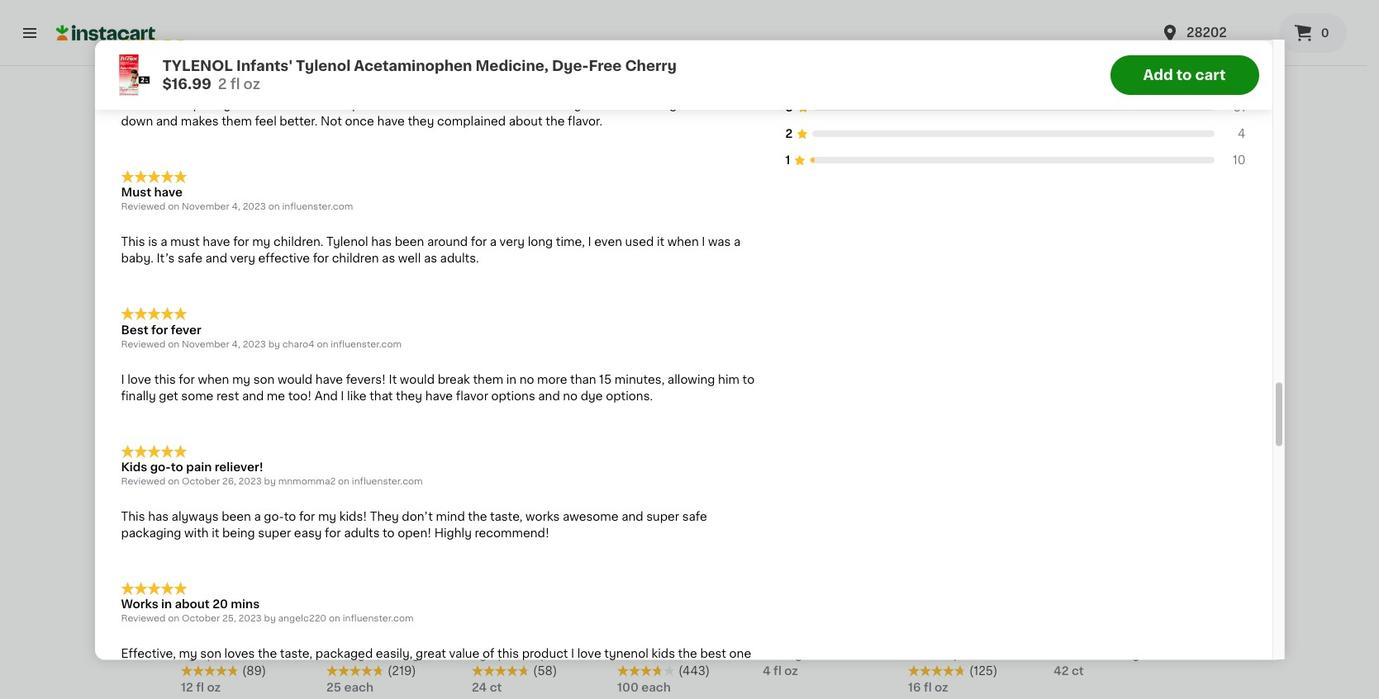 Task type: describe. For each thing, give the bounding box(es) containing it.
$ right time,
[[621, 248, 627, 258]]

kid's
[[554, 617, 582, 628]]

product group containing 7
[[181, 102, 313, 336]]

product group containing 32
[[326, 102, 459, 351]]

99 left long
[[505, 248, 519, 258]]

and left me
[[242, 391, 264, 402]]

tylenol infants' tylenol acetaminophen medicine, dye-free cherry $16.99 2 fl oz
[[162, 59, 677, 90]]

360
[[369, 617, 393, 628]]

oz inside emetrol nausea & upset stomach relief, cherry flavor 4 fl oz
[[784, 666, 798, 678]]

october for pain
[[182, 478, 220, 487]]

each for 25 each
[[344, 683, 373, 694]]

fl for 12 fl oz
[[196, 683, 204, 694]]

safe inside 'this has alyways been a go-to for my kids! they don't mind the taste, works awesome and super safe packaging with it being super easy for adults to open! highly recommend!'
[[682, 512, 707, 523]]

my inside 'this has alyways been a go-to for my kids! they don't mind the taste, works awesome and super safe packaging with it being super easy for adults to open! highly recommend!'
[[318, 512, 336, 523]]

for up easy
[[299, 512, 315, 523]]

reliever/antidiarrheal,
[[908, 650, 1036, 661]]

been inside this is a must have for my children. tylenol has been around for a very long time, i even used it when i was a baby. it's safe and very effective for children as well as adults.
[[395, 237, 424, 248]]

walgreens 20mg omeprazole acid reducer delayed release tablets
[[1053, 617, 1155, 678]]

oz for 12 fl oz
[[207, 683, 221, 694]]

reducer!
[[205, 50, 256, 61]]

time,
[[556, 237, 585, 248]]

it inside 'this has alyways been a go-to for my kids! they don't mind the taste, works awesome and super safe packaging with it being super easy for adults to open! highly recommend!'
[[212, 528, 219, 540]]

tablets inside zantac 360 acid reducer, maximum strength, 20 mg, tablets
[[326, 666, 368, 678]]

i left like at the left
[[341, 391, 344, 402]]

fever inside best for fever reviewed on november 4, 2023 by charo4 on influenster.com
[[171, 325, 201, 336]]

well
[[398, 253, 421, 265]]

oz inside the tylenol infants' tylenol acetaminophen medicine, dye-free cherry $16.99 2 fl oz
[[243, 77, 260, 90]]

$ right around
[[475, 248, 482, 258]]

packaged
[[315, 649, 373, 661]]

they inside children's liquid tylenol is a must to keep on hand with little ones around. always seems to bring the fever down and makes them feel better. not once have they complained about the flavor.
[[408, 116, 434, 128]]

seems
[[591, 99, 629, 111]]

cart
[[1195, 68, 1226, 81]]

bismol for stomach
[[948, 617, 987, 628]]

the inside 'this has alyways been a go-to for my kids! they don't mind the taste, works awesome and super safe packaging with it being super easy for adults to open! highly recommend!'
[[468, 512, 487, 523]]

and inside 'this has alyways been a go-to for my kids! they don't mind the taste, works awesome and super safe packaging with it being super easy for adults to open! highly recommend!'
[[621, 512, 643, 523]]

alyways
[[172, 512, 219, 523]]

it inside this is a must have for my children. tylenol has been around for a very long time, i even used it when i was a baby. it's safe and very effective for children as well as adults.
[[657, 237, 664, 248]]

for down children.
[[313, 253, 329, 265]]

tylenol for infants'
[[296, 59, 351, 72]]

to inside "kids go-to pain reliever! reviewed on october 26, 2023 by mnmomma2 on influenster.com"
[[171, 462, 183, 474]]

flavor
[[456, 391, 488, 402]]

on right charo4
[[317, 341, 328, 350]]

on up alyways at the bottom left of page
[[168, 478, 179, 487]]

reviewed inside the reliable fever reducer! reviewed on november 5, 2023 by kayf5 on influenster.com
[[121, 66, 166, 75]]

love inside effective, my son loves the taste, packaged easily, great value of this product i love tynenol kids the best one out i'll always refer this one!!!
[[577, 649, 601, 661]]

for right 49
[[233, 237, 249, 248]]

28202 button
[[1160, 10, 1259, 56]]

children's liquid tylenol is a must to keep on hand with little ones around. always seems to bring the fever down and makes them feel better. not once have they complained about the flavor.
[[121, 99, 732, 128]]

1 as from the left
[[382, 253, 395, 265]]

for right easy
[[325, 528, 341, 540]]

6 add button from the left
[[972, 107, 1035, 137]]

0 horizontal spatial 16
[[482, 247, 504, 266]]

on up children.
[[268, 203, 280, 212]]

2 horizontal spatial 16
[[908, 683, 921, 694]]

0 vertical spatial super
[[646, 512, 679, 523]]

$ 7 49
[[184, 247, 218, 266]]

infants'
[[236, 59, 293, 72]]

rest
[[216, 391, 239, 402]]

nausea
[[811, 617, 855, 628]]

tablets inside dulcolax laxative, 5 mg, comfort coated tablets
[[617, 650, 659, 661]]

influenster.com inside must have reviewed on november 4, 2023 on influenster.com
[[282, 203, 353, 212]]

symptom for chewables
[[472, 650, 529, 661]]

2 as from the left
[[424, 253, 437, 265]]

add inside button
[[1143, 68, 1173, 81]]

2023 inside "kids go-to pain reliever! reviewed on october 26, 2023 by mnmomma2 on influenster.com"
[[238, 478, 262, 487]]

0 horizontal spatial no
[[519, 374, 534, 386]]

5,
[[232, 66, 240, 75]]

must inside this is a must have for my children. tylenol has been around for a very long time, i even used it when i was a baby. it's safe and very effective for children as well as adults.
[[170, 237, 200, 248]]

tylenol for liquid
[[217, 99, 259, 111]]

ct for 24 ct
[[490, 683, 502, 694]]

angelc220
[[278, 615, 326, 625]]

relief inside pepto-bismol original ultra liquid, 5 symptom fast relief
[[268, 650, 302, 661]]

item carousel region containing 12
[[181, 387, 1186, 700]]

i love this for when my son would have fevers! it would break them in no more than 15 minutes, allowing him to finally get some rest and me too! and i like that they have flavor options and no dye options.
[[121, 374, 755, 402]]

2023 inside the reliable fever reducer! reviewed on november 5, 2023 by kayf5 on influenster.com
[[242, 66, 266, 75]]

1 vertical spatial no
[[563, 391, 578, 402]]

product group containing zantac 360 acid reducer, maximum strength, 20 mg, tablets
[[326, 447, 459, 700]]

stomach inside pepto-bismol upset stomach reliever/antidiarrheal, cherry
[[908, 633, 960, 645]]

flavor.
[[568, 116, 603, 128]]

on up get
[[168, 341, 179, 350]]

complained
[[437, 116, 506, 128]]

dye-
[[552, 59, 589, 72]]

in inside works in about 20 mins reviewed on october 25, 2023 by angelc220 on influenster.com
[[161, 600, 172, 611]]

reviewed inside "kids go-to pain reliever! reviewed on october 26, 2023 by mnmomma2 on influenster.com"
[[121, 478, 166, 487]]

feel
[[255, 116, 277, 128]]

works
[[121, 600, 158, 611]]

my inside i love this for when my son would have fevers! it would break them in no more than 15 minutes, allowing him to finally get some rest and me too! and i like that they have flavor options and no dye options.
[[232, 374, 250, 386]]

on up kids! at the left
[[338, 478, 350, 487]]

1 vertical spatial this
[[497, 649, 519, 661]]

25,
[[222, 615, 236, 625]]

stomach inside emetrol nausea & upset stomach relief, cherry flavor 4 fl oz
[[800, 633, 853, 645]]

acid inside walgreens 20mg omeprazole acid reducer delayed release tablets
[[1127, 633, 1153, 645]]

tynenol
[[604, 649, 648, 661]]

ct for 42 ct
[[1072, 666, 1084, 678]]

have inside children's liquid tylenol is a must to keep on hand with little ones around. always seems to bring the fever down and makes them feel better. not once have they complained about the flavor.
[[377, 116, 405, 128]]

1 vertical spatial very
[[230, 253, 255, 265]]

awesome
[[563, 512, 619, 523]]

fever inside the reliable fever reducer! reviewed on november 5, 2023 by kayf5 on influenster.com
[[172, 50, 202, 61]]

stomach inside "pepto-bismol kid's chewables for multi- symptom upset stomach relief"
[[472, 666, 524, 678]]

digestive
[[181, 394, 269, 412]]

best for fever reviewed on november 4, 2023 by charo4 on influenster.com
[[121, 325, 402, 350]]

son inside effective, my son loves the taste, packaged easily, great value of this product i love tynenol kids the best one out i'll always refer this one!!!
[[200, 649, 221, 661]]

4, inside must have reviewed on november 4, 2023 on influenster.com
[[232, 203, 240, 212]]

they
[[370, 512, 399, 523]]

november for fever
[[182, 341, 229, 350]]

must
[[121, 187, 151, 199]]

1 horizontal spatial 16
[[627, 247, 649, 266]]

1 vertical spatial 12
[[181, 683, 193, 694]]

i left was
[[702, 237, 705, 248]]

for inside i love this for when my son would have fevers! it would break them in no more than 15 minutes, allowing him to finally get some rest and me too! and i like that they have flavor options and no dye options.
[[179, 374, 195, 386]]

5 inside pepto-bismol original ultra liquid, 5 symptom fast relief
[[253, 633, 261, 645]]

taste, inside effective, my son loves the taste, packaged easily, great value of this product i love tynenol kids the best one out i'll always refer this one!!!
[[280, 649, 312, 661]]

more
[[537, 374, 567, 386]]

2 add button from the left
[[390, 107, 454, 137]]

pepto- for ultra
[[181, 617, 221, 628]]

great
[[416, 649, 446, 661]]

reliever!
[[215, 462, 263, 474]]

is inside this is a must have for my children. tylenol has been around for a very long time, i even used it when i was a baby. it's safe and very effective for children as well as adults.
[[148, 237, 158, 248]]

i left even
[[588, 237, 591, 248]]

out
[[121, 666, 140, 677]]

$16.99
[[162, 77, 211, 90]]

on up reducer,
[[329, 615, 340, 625]]

open!
[[398, 528, 431, 540]]

$ 12 99
[[184, 592, 227, 611]]

influenster.com inside works in about 20 mins reviewed on october 25, 2023 by angelc220 on influenster.com
[[343, 615, 414, 625]]

the up one!!!
[[258, 649, 277, 661]]

than
[[570, 374, 596, 386]]

has inside this is a must have for my children. tylenol has been around for a very long time, i even used it when i was a baby. it's safe and very effective for children as well as adults.
[[371, 237, 392, 248]]

reviewed inside works in about 20 mins reviewed on october 25, 2023 by angelc220 on influenster.com
[[121, 615, 166, 625]]

26,
[[222, 478, 236, 487]]

on up it's
[[168, 203, 179, 212]]

on up $16.99
[[168, 66, 179, 75]]

this for this is a must have for my children. tylenol has been around for a very long time, i even used it when i was a baby. it's safe and very effective for children as well as adults.
[[121, 237, 145, 248]]

28202
[[1187, 26, 1227, 39]]

emetrol
[[763, 617, 808, 628]]

bring
[[647, 99, 677, 111]]

get
[[159, 391, 178, 402]]

0
[[1321, 27, 1329, 39]]

always
[[159, 666, 199, 677]]

my inside this is a must have for my children. tylenol has been around for a very long time, i even used it when i was a baby. it's safe and very effective for children as well as adults.
[[252, 237, 271, 248]]

options
[[491, 391, 535, 402]]

november inside must have reviewed on november 4, 2023 on influenster.com
[[182, 203, 229, 212]]

dulcolax
[[617, 617, 668, 628]]

about inside children's liquid tylenol is a must to keep on hand with little ones around. always seems to bring the fever down and makes them feel better. not once have they complained about the flavor.
[[509, 116, 543, 128]]

cherry inside emetrol nausea & upset stomach relief, cherry flavor 4 fl oz
[[763, 650, 802, 661]]

to down they
[[383, 528, 395, 540]]

a right around
[[490, 237, 497, 248]]

break
[[438, 374, 470, 386]]

product group containing 12
[[181, 447, 313, 700]]

for up adults.
[[471, 237, 487, 248]]

ones
[[468, 99, 497, 111]]

works in about 20 mins reviewed on october 25, 2023 by angelc220 on influenster.com
[[121, 600, 414, 625]]

them inside children's liquid tylenol is a must to keep on hand with little ones around. always seems to bring the fever down and makes them feel better. not once have they complained about the flavor.
[[222, 116, 252, 128]]

99 inside the $ 32 99
[[363, 248, 377, 258]]

has inside 'this has alyways been a go-to for my kids! they don't mind the taste, works awesome and super safe packaging with it being super easy for adults to open! highly recommend!'
[[148, 512, 169, 523]]

the up (443)
[[678, 649, 697, 661]]

on up effective,
[[168, 615, 179, 625]]

i up finally
[[121, 374, 124, 386]]

love inside i love this for when my son would have fevers! it would break them in no more than 15 minutes, allowing him to finally get some rest and me too! and i like that they have flavor options and no dye options.
[[127, 374, 151, 386]]

acetaminophen
[[354, 59, 472, 72]]

on inside children's liquid tylenol is a must to keep on hand with little ones around. always seems to bring the fever down and makes them feel better. not once have they complained about the flavor.
[[363, 99, 377, 111]]

walgreens
[[1053, 617, 1114, 628]]

tylenol inside this is a must have for my children. tylenol has been around for a very long time, i even used it when i was a baby. it's safe and very effective for children as well as adults.
[[326, 237, 368, 248]]

(443)
[[678, 666, 710, 678]]

effective, my son loves the taste, packaged easily, great value of this product i love tynenol kids the best one out i'll always refer this one!!!
[[121, 649, 751, 677]]

1 horizontal spatial very
[[500, 237, 525, 248]]

by inside the reliable fever reducer! reviewed on november 5, 2023 by kayf5 on influenster.com
[[268, 66, 280, 75]]

fl inside the tylenol infants' tylenol acetaminophen medicine, dye-free cherry $16.99 2 fl oz
[[230, 77, 240, 90]]

32
[[336, 247, 362, 266]]

mnmomma2
[[278, 478, 336, 487]]

2 inside the tylenol infants' tylenol acetaminophen medicine, dye-free cherry $16.99 2 fl oz
[[218, 77, 227, 90]]

liquid
[[182, 99, 214, 111]]

fl inside emetrol nausea & upset stomach relief, cherry flavor 4 fl oz
[[773, 666, 782, 678]]

have down break
[[425, 391, 453, 402]]

instacart logo image
[[56, 23, 155, 43]]

and inside children's liquid tylenol is a must to keep on hand with little ones around. always seems to bring the fever down and makes them feel better. not once have they complained about the flavor.
[[156, 116, 178, 128]]

original
[[263, 617, 308, 628]]

7 add button from the left
[[1117, 107, 1181, 137]]

99 inside $ 12 99
[[213, 593, 227, 603]]

zantac
[[326, 617, 366, 628]]

finally
[[121, 391, 156, 402]]

a right was
[[734, 237, 741, 248]]

by inside best for fever reviewed on november 4, 2023 by charo4 on influenster.com
[[268, 341, 280, 350]]

it's
[[157, 253, 175, 265]]

is inside children's liquid tylenol is a must to keep on hand with little ones around. always seems to bring the fever down and makes them feel better. not once have they complained about the flavor.
[[262, 99, 271, 111]]

by inside "kids go-to pain reliever! reviewed on october 26, 2023 by mnmomma2 on influenster.com"
[[264, 478, 276, 487]]

and
[[315, 391, 338, 402]]

me
[[267, 391, 285, 402]]

this inside i love this for when my son would have fevers! it would break them in no more than 15 minutes, allowing him to finally get some rest and me too! and i like that they have flavor options and no dye options.
[[154, 374, 176, 386]]

5 inside dulcolax laxative, 5 mg, comfort coated tablets
[[725, 617, 733, 628]]

product
[[522, 649, 568, 661]]

oz for 33.8 fl oz
[[221, 322, 235, 333]]

baby.
[[121, 253, 154, 265]]

influenster.com inside the reliable fever reducer! reviewed on november 5, 2023 by kayf5 on influenster.com
[[324, 66, 395, 75]]

around.
[[500, 99, 544, 111]]

to up not
[[316, 99, 328, 111]]

chewables
[[472, 633, 536, 645]]

not
[[321, 116, 342, 128]]

makes
[[181, 116, 219, 128]]

mins
[[231, 600, 260, 611]]

5 add button from the left
[[826, 107, 890, 137]]

a inside 'this has alyways been a go-to for my kids! they don't mind the taste, works awesome and super safe packaging with it being super easy for adults to open! highly recommend!'
[[254, 512, 261, 523]]

october for 20
[[182, 615, 220, 625]]

25
[[326, 683, 341, 694]]

0 vertical spatial 4
[[1238, 129, 1246, 140]]

have inside this is a must have for my children. tylenol has been around for a very long time, i even used it when i was a baby. it's safe and very effective for children as well as adults.
[[203, 237, 230, 248]]



Task type: vqa. For each thing, say whether or not it's contained in the screenshot.
to in the I love this for when my son would have fevers! It would break them in no more than 15 minutes, allowing him to finally get some rest and me too! And I like that they have flavor options and no dye options.
yes



Task type: locate. For each thing, give the bounding box(es) containing it.
49
[[204, 248, 218, 258]]

4, inside best for fever reviewed on november 4, 2023 by charo4 on influenster.com
[[232, 341, 240, 350]]

a inside children's liquid tylenol is a must to keep on hand with little ones around. always seems to bring the fever down and makes them feel better. not once have they complained about the flavor.
[[274, 99, 281, 111]]

refer
[[202, 666, 229, 677]]

0 vertical spatial acid
[[396, 617, 422, 628]]

1 vertical spatial super
[[258, 528, 291, 540]]

16
[[482, 247, 504, 266], [627, 247, 649, 266], [908, 683, 921, 694]]

reviewed inside must have reviewed on november 4, 2023 on influenster.com
[[121, 203, 166, 212]]

in right works
[[161, 600, 172, 611]]

tablets inside walgreens 20mg omeprazole acid reducer delayed release tablets
[[1103, 666, 1145, 678]]

5 up coated at the bottom right of the page
[[725, 617, 733, 628]]

super right awesome
[[646, 512, 679, 523]]

1 horizontal spatial bismol
[[512, 617, 551, 628]]

0 vertical spatial been
[[395, 237, 424, 248]]

0 vertical spatial 5
[[725, 617, 733, 628]]

reviewed down works
[[121, 615, 166, 625]]

for inside "pepto-bismol kid's chewables for multi- symptom upset stomach relief"
[[539, 633, 555, 645]]

cherry up 16 fl oz
[[908, 666, 948, 678]]

24 ct
[[472, 683, 502, 694]]

when inside i love this for when my son would have fevers! it would break them in no more than 15 minutes, allowing him to finally get some rest and me too! and i like that they have flavor options and no dye options.
[[198, 374, 229, 386]]

go-
[[150, 462, 171, 474], [264, 512, 284, 523]]

4 reviewed from the top
[[121, 478, 166, 487]]

2 vertical spatial fever
[[171, 325, 201, 336]]

kayf5
[[282, 66, 308, 75]]

item carousel region
[[181, 42, 1186, 374], [181, 387, 1186, 700]]

about inside works in about 20 mins reviewed on october 25, 2023 by angelc220 on influenster.com
[[175, 600, 210, 611]]

pain
[[186, 462, 212, 474]]

2 pepto- from the left
[[472, 617, 512, 628]]

release
[[1053, 666, 1100, 678]]

3 pepto- from the left
[[908, 617, 948, 628]]

no up 'options'
[[519, 374, 534, 386]]

5 up the fast on the bottom
[[253, 633, 261, 645]]

1 vertical spatial them
[[473, 374, 503, 386]]

fast
[[241, 650, 265, 661]]

0 horizontal spatial son
[[200, 649, 221, 661]]

taste, up one!!!
[[280, 649, 312, 661]]

pepto- up chewables
[[472, 617, 512, 628]]

my up effective
[[252, 237, 271, 248]]

product group
[[181, 102, 313, 336], [326, 102, 459, 351], [472, 102, 604, 352], [617, 102, 749, 367], [763, 102, 895, 336], [908, 102, 1040, 367], [1053, 102, 1186, 336], [181, 447, 313, 700], [326, 447, 459, 700]]

1 vertical spatial with
[[184, 528, 209, 540]]

upset up reliever/antidiarrheal,
[[990, 617, 1025, 628]]

love
[[127, 374, 151, 386], [577, 649, 601, 661]]

1 vertical spatial 2
[[785, 129, 793, 140]]

1 horizontal spatial each
[[641, 683, 671, 694]]

2 symptom from the left
[[472, 650, 529, 661]]

0 vertical spatial with
[[412, 99, 437, 111]]

and right awesome
[[621, 512, 643, 523]]

1 vertical spatial about
[[175, 600, 210, 611]]

$ right children.
[[330, 248, 336, 258]]

1 horizontal spatial symptom
[[472, 650, 529, 661]]

children
[[332, 253, 379, 265]]

1 vertical spatial cherry
[[763, 650, 802, 661]]

relief down the product
[[527, 666, 560, 678]]

safe inside this is a must have for my children. tylenol has been around for a very long time, i even used it when i was a baby. it's safe and very effective for children as well as adults.
[[178, 253, 202, 265]]

october down pain
[[182, 478, 220, 487]]

2 horizontal spatial upset
[[990, 617, 1025, 628]]

(89)
[[242, 666, 266, 678]]

to inside button
[[1176, 68, 1192, 81]]

1 horizontal spatial relief
[[527, 666, 560, 678]]

go- inside 'this has alyways been a go-to for my kids! they don't mind the taste, works awesome and super safe packaging with it being super easy for adults to open! highly recommend!'
[[264, 512, 284, 523]]

add to cart
[[1143, 68, 1226, 81]]

each for 100 each
[[641, 683, 671, 694]]

15
[[599, 374, 612, 386]]

0 vertical spatial this
[[121, 237, 145, 248]]

mg, inside dulcolax laxative, 5 mg, comfort coated tablets
[[617, 633, 639, 645]]

symptom inside pepto-bismol original ultra liquid, 5 symptom fast relief
[[181, 650, 238, 661]]

for inside best for fever reviewed on november 4, 2023 by charo4 on influenster.com
[[151, 325, 168, 336]]

1 vertical spatial acid
[[1127, 633, 1153, 645]]

0 horizontal spatial bismol
[[221, 617, 260, 628]]

sponsored badge image
[[326, 337, 376, 347]]

fl for 16 fl oz
[[924, 683, 932, 694]]

0 vertical spatial they
[[408, 116, 434, 128]]

stomach up flavor
[[800, 633, 853, 645]]

1 fsa/hsa from the left
[[183, 222, 237, 233]]

12
[[191, 592, 212, 611], [181, 683, 193, 694]]

oz for 16 fl oz
[[935, 683, 948, 694]]

0 vertical spatial is
[[262, 99, 271, 111]]

2023 inside best for fever reviewed on november 4, 2023 by charo4 on influenster.com
[[243, 341, 266, 350]]

relief inside "pepto-bismol kid's chewables for multi- symptom upset stomach relief"
[[527, 666, 560, 678]]

3 add button from the left
[[535, 107, 599, 137]]

1 vertical spatial tylenol
[[217, 99, 259, 111]]

1 vertical spatial 20
[[383, 650, 398, 661]]

0 horizontal spatial with
[[184, 528, 209, 540]]

bismol up reliever/antidiarrheal,
[[948, 617, 987, 628]]

to left cart
[[1176, 68, 1192, 81]]

1 reviewed from the top
[[121, 66, 166, 75]]

2 october from the top
[[182, 615, 220, 625]]

this inside this is a must have for my children. tylenol has been around for a very long time, i even used it when i was a baby. it's safe and very effective for children as well as adults.
[[121, 237, 145, 248]]

1 vertical spatial care
[[273, 394, 313, 412]]

acid up maximum
[[396, 617, 422, 628]]

0 horizontal spatial it
[[212, 528, 219, 540]]

them
[[222, 116, 252, 128], [473, 374, 503, 386]]

2 november from the top
[[182, 203, 229, 212]]

1 this from the top
[[121, 237, 145, 248]]

loves
[[224, 649, 255, 661]]

add
[[1143, 68, 1173, 81], [276, 116, 300, 128], [421, 116, 445, 128], [567, 116, 591, 128], [712, 116, 736, 128], [857, 116, 882, 128], [1003, 116, 1027, 128], [1148, 116, 1172, 128]]

2 reviewed from the top
[[121, 203, 166, 212]]

pepto- up reliever/antidiarrheal,
[[908, 617, 948, 628]]

mg, down maximum
[[401, 650, 423, 661]]

mg, inside zantac 360 acid reducer, maximum strength, 20 mg, tablets
[[401, 650, 423, 661]]

november down 33.8 fl oz
[[182, 341, 229, 350]]

about down around.
[[509, 116, 543, 128]]

1 vertical spatial been
[[222, 512, 251, 523]]

cherry inside pepto-bismol upset stomach reliever/antidiarrheal, cherry
[[908, 666, 948, 678]]

symptom inside "pepto-bismol kid's chewables for multi- symptom upset stomach relief"
[[472, 650, 529, 661]]

1 vertical spatial go-
[[264, 512, 284, 523]]

son inside i love this for when my son would have fevers! it would break them in no more than 15 minutes, allowing him to finally get some rest and me too! and i like that they have flavor options and no dye options.
[[253, 374, 275, 386]]

pepto-bismol kid's chewables for multi- symptom upset stomach relief
[[472, 617, 592, 678]]

recommend!
[[475, 528, 549, 540]]

too!
[[288, 391, 312, 402]]

even
[[594, 237, 622, 248]]

symptom
[[181, 650, 238, 661], [472, 650, 529, 661]]

0 vertical spatial safe
[[178, 253, 202, 265]]

0 horizontal spatial 20
[[212, 600, 228, 611]]

4 add button from the left
[[681, 107, 744, 137]]

12 fl oz
[[181, 683, 221, 694]]

with inside children's liquid tylenol is a must to keep on hand with little ones around. always seems to bring the fever down and makes them feel better. not once have they complained about the flavor.
[[412, 99, 437, 111]]

1 symptom from the left
[[181, 650, 238, 661]]

bismol for ultra
[[221, 617, 260, 628]]

1 pepto- from the left
[[181, 617, 221, 628]]

1 horizontal spatial this
[[232, 666, 254, 677]]

2 bismol from the left
[[512, 617, 551, 628]]

don't
[[402, 512, 433, 523]]

3 bismol from the left
[[948, 617, 987, 628]]

go- right kids
[[150, 462, 171, 474]]

1 horizontal spatial in
[[506, 374, 517, 386]]

3
[[785, 102, 793, 114]]

upset up (58)
[[532, 650, 566, 661]]

1 vertical spatial fever
[[702, 99, 732, 111]]

november inside the reliable fever reducer! reviewed on november 5, 2023 by kayf5 on influenster.com
[[182, 66, 229, 75]]

reviewed inside best for fever reviewed on november 4, 2023 by charo4 on influenster.com
[[121, 341, 166, 350]]

in inside i love this for when my son would have fevers! it would break them in no more than 15 minutes, allowing him to finally get some rest and me too! and i like that they have flavor options and no dye options.
[[506, 374, 517, 386]]

must inside children's liquid tylenol is a must to keep on hand with little ones around. always seems to bring the fever down and makes them feel better. not once have they complained about the flavor.
[[284, 99, 313, 111]]

2023 inside works in about 20 mins reviewed on october 25, 2023 by angelc220 on influenster.com
[[238, 615, 262, 625]]

$ inside the $ 32 99
[[330, 248, 336, 258]]

little
[[440, 99, 466, 111]]

2 fsa/hsa from the left
[[328, 222, 382, 233]]

better.
[[280, 116, 318, 128]]

november inside best for fever reviewed on november 4, 2023 by charo4 on influenster.com
[[182, 341, 229, 350]]

$ inside $ 12 99
[[184, 593, 191, 603]]

1 horizontal spatial would
[[400, 374, 435, 386]]

on up once
[[363, 99, 377, 111]]

acid inside zantac 360 acid reducer, maximum strength, 20 mg, tablets
[[396, 617, 422, 628]]

2023 inside must have reviewed on november 4, 2023 on influenster.com
[[243, 203, 266, 212]]

0 vertical spatial go-
[[150, 462, 171, 474]]

1 horizontal spatial been
[[395, 237, 424, 248]]

$ 16 99 right time,
[[621, 247, 664, 266]]

him
[[718, 374, 740, 386]]

1 horizontal spatial care
[[273, 394, 313, 412]]

1 bismol from the left
[[221, 617, 260, 628]]

i inside effective, my son loves the taste, packaged easily, great value of this product i love tynenol kids the best one out i'll always refer this one!!!
[[571, 649, 574, 661]]

as left well
[[382, 253, 395, 265]]

mind
[[436, 512, 465, 523]]

1 vertical spatial son
[[200, 649, 221, 661]]

must have reviewed on november 4, 2023 on influenster.com
[[121, 187, 353, 212]]

0 horizontal spatial is
[[148, 237, 158, 248]]

42 ct
[[1053, 666, 1084, 678]]

strength,
[[326, 650, 380, 661]]

pepto- inside "pepto-bismol kid's chewables for multi- symptom upset stomach relief"
[[472, 617, 512, 628]]

1 4, from the top
[[232, 203, 240, 212]]

0 vertical spatial taste,
[[490, 512, 523, 523]]

reducer,
[[326, 633, 378, 645]]

to up easy
[[284, 512, 296, 523]]

2 this from the top
[[121, 512, 145, 523]]

dye
[[581, 391, 603, 402]]

fever right the bring
[[702, 99, 732, 111]]

reducer
[[1053, 650, 1103, 661]]

0 horizontal spatial 2
[[218, 77, 227, 90]]

2023 down the mins
[[238, 615, 262, 625]]

oral
[[181, 50, 220, 67]]

1 each from the left
[[344, 683, 373, 694]]

99 right even
[[651, 248, 664, 258]]

bismol for chewables
[[512, 617, 551, 628]]

influenster.com inside "kids go-to pain reliever! reviewed on october 26, 2023 by mnmomma2 on influenster.com"
[[352, 478, 423, 487]]

is up it's
[[148, 237, 158, 248]]

influenster.com inside best for fever reviewed on november 4, 2023 by charo4 on influenster.com
[[331, 341, 402, 350]]

my inside effective, my son loves the taste, packaged easily, great value of this product i love tynenol kids the best one out i'll always refer this one!!!
[[179, 649, 197, 661]]

1 vertical spatial in
[[161, 600, 172, 611]]

and
[[156, 116, 178, 128], [205, 253, 227, 265], [242, 391, 264, 402], [538, 391, 560, 402], [621, 512, 643, 523]]

99 up 25,
[[213, 593, 227, 603]]

tylenol up children
[[326, 237, 368, 248]]

0 vertical spatial in
[[506, 374, 517, 386]]

liquid,
[[211, 633, 250, 645]]

highly
[[434, 528, 472, 540]]

november up $16.99
[[182, 66, 229, 75]]

4 down emetrol
[[763, 666, 771, 678]]

4 fsa/hsa from the left
[[619, 222, 673, 233]]

2 vertical spatial tylenol
[[326, 237, 368, 248]]

and down children's
[[156, 116, 178, 128]]

charo4
[[282, 341, 314, 350]]

kids go-to pain reliever! reviewed on october 26, 2023 by mnmomma2 on influenster.com
[[121, 462, 423, 487]]

has up children
[[371, 237, 392, 248]]

relief,
[[855, 633, 891, 645]]

1 vertical spatial must
[[170, 237, 200, 248]]

as right well
[[424, 253, 437, 265]]

october inside works in about 20 mins reviewed on october 25, 2023 by angelc220 on influenster.com
[[182, 615, 220, 625]]

november for reducer!
[[182, 66, 229, 75]]

1 horizontal spatial 20
[[383, 650, 398, 661]]

0 vertical spatial 12
[[191, 592, 212, 611]]

they inside i love this for when my son would have fevers! it would break them in no more than 15 minutes, allowing him to finally get some rest and me too! and i like that they have flavor options and no dye options.
[[396, 391, 422, 402]]

1 horizontal spatial 2
[[785, 129, 793, 140]]

for up the product
[[539, 633, 555, 645]]

item carousel region containing 7
[[181, 42, 1186, 374]]

1 vertical spatial it
[[212, 528, 219, 540]]

one!!!
[[257, 666, 291, 677]]

0 vertical spatial relief
[[268, 650, 302, 661]]

bismol inside pepto-bismol upset stomach reliever/antidiarrheal, cherry
[[948, 617, 987, 628]]

multi-
[[558, 633, 592, 645]]

care for oral care
[[224, 50, 265, 67]]

ultra
[[181, 633, 208, 645]]

october inside "kids go-to pain reliever! reviewed on october 26, 2023 by mnmomma2 on influenster.com"
[[182, 478, 220, 487]]

1 vertical spatial 5
[[253, 633, 261, 645]]

0 vertical spatial fever
[[172, 50, 202, 61]]

care for digestive care
[[273, 394, 313, 412]]

pepto- for chewables
[[472, 617, 512, 628]]

keep
[[331, 99, 360, 111]]

omeprazole
[[1053, 633, 1124, 645]]

1 add button from the left
[[244, 107, 308, 137]]

have right 7
[[203, 237, 230, 248]]

2 horizontal spatial cherry
[[908, 666, 948, 678]]

0 horizontal spatial in
[[161, 600, 172, 611]]

by left angelc220
[[264, 615, 276, 625]]

0 vertical spatial 20
[[212, 600, 228, 611]]

a up it's
[[160, 237, 167, 248]]

is up feel
[[262, 99, 271, 111]]

fever right 'best'
[[171, 325, 201, 336]]

add button
[[244, 107, 308, 137], [390, 107, 454, 137], [535, 107, 599, 137], [681, 107, 744, 137], [826, 107, 890, 137], [972, 107, 1035, 137], [1117, 107, 1181, 137]]

mg, up tynenol
[[617, 633, 639, 645]]

symptom up the refer
[[181, 650, 238, 661]]

them inside i love this for when my son would have fevers! it would break them in no more than 15 minutes, allowing him to finally get some rest and me too! and i like that they have flavor options and no dye options.
[[473, 374, 503, 386]]

2 vertical spatial november
[[182, 341, 229, 350]]

with inside 'this has alyways been a go-to for my kids! they don't mind the taste, works awesome and super safe packaging with it being super easy for adults to open! highly recommend!'
[[184, 528, 209, 540]]

used
[[625, 237, 654, 248]]

upset inside emetrol nausea & upset stomach relief, cherry flavor 4 fl oz
[[763, 633, 797, 645]]

0 horizontal spatial stomach
[[472, 666, 524, 678]]

on right 'kayf5'
[[310, 66, 322, 75]]

25 each
[[326, 683, 373, 694]]

reviewed down reliable
[[121, 66, 166, 75]]

2 would from the left
[[400, 374, 435, 386]]

pepto- inside pepto-bismol upset stomach reliever/antidiarrheal, cherry
[[908, 617, 948, 628]]

0 horizontal spatial symptom
[[181, 650, 238, 661]]

2 vertical spatial this
[[232, 666, 254, 677]]

to left the bring
[[632, 99, 644, 111]]

taste, inside 'this has alyways been a go-to for my kids! they don't mind the taste, works awesome and super safe packaging with it being super easy for adults to open! highly recommend!'
[[490, 512, 523, 523]]

cherry inside the tylenol infants' tylenol acetaminophen medicine, dye-free cherry $16.99 2 fl oz
[[625, 59, 677, 72]]

this down loves
[[232, 666, 254, 677]]

bismol up chewables
[[512, 617, 551, 628]]

the down the always
[[546, 116, 565, 128]]

1 $ 16 99 from the left
[[475, 247, 519, 266]]

reliable
[[121, 50, 169, 61]]

ct down reducer
[[1072, 666, 1084, 678]]

upset
[[990, 617, 1025, 628], [763, 633, 797, 645], [532, 650, 566, 661]]

safe
[[178, 253, 202, 265], [682, 512, 707, 523]]

free
[[589, 59, 622, 72]]

and down more
[[538, 391, 560, 402]]

1 horizontal spatial has
[[371, 237, 392, 248]]

1 vertical spatial they
[[396, 391, 422, 402]]

acid
[[396, 617, 422, 628], [1127, 633, 1153, 645]]

1 horizontal spatial tablets
[[617, 650, 659, 661]]

long
[[528, 237, 553, 248]]

$ right it's
[[184, 248, 191, 258]]

1 vertical spatial november
[[182, 203, 229, 212]]

october down $ 12 99
[[182, 615, 220, 625]]

5 reviewed from the top
[[121, 615, 166, 625]]

dulcolax laxative, 5 mg, comfort coated tablets
[[617, 617, 737, 661]]

$ inside $ 7 49
[[184, 248, 191, 258]]

0 horizontal spatial has
[[148, 512, 169, 523]]

0 vertical spatial upset
[[990, 617, 1025, 628]]

stomach up reliever/antidiarrheal,
[[908, 633, 960, 645]]

i down multi-
[[571, 649, 574, 661]]

2 $ 16 99 from the left
[[621, 247, 664, 266]]

240
[[1223, 76, 1246, 88]]

october
[[182, 478, 220, 487], [182, 615, 220, 625]]

0 horizontal spatial super
[[258, 528, 291, 540]]

is
[[262, 99, 271, 111], [148, 237, 158, 248]]

0 horizontal spatial them
[[222, 116, 252, 128]]

1 horizontal spatial it
[[657, 237, 664, 248]]

pepto-bismol original ultra liquid, 5 symptom fast relief
[[181, 617, 308, 661]]

would up too!
[[278, 374, 312, 386]]

fever inside children's liquid tylenol is a must to keep on hand with little ones around. always seems to bring the fever down and makes them feel better. not once have they complained about the flavor.
[[702, 99, 732, 111]]

0 vertical spatial item carousel region
[[181, 42, 1186, 374]]

best
[[121, 325, 148, 336]]

have inside must have reviewed on november 4, 2023 on influenster.com
[[154, 187, 183, 199]]

0 horizontal spatial been
[[222, 512, 251, 523]]

20mg
[[1117, 617, 1151, 628]]

2023 left charo4
[[243, 341, 266, 350]]

4 inside emetrol nausea & upset stomach relief, cherry flavor 4 fl oz
[[763, 666, 771, 678]]

tylenol inside the tylenol infants' tylenol acetaminophen medicine, dye-free cherry $16.99 2 fl oz
[[296, 59, 351, 72]]

1 horizontal spatial when
[[667, 237, 699, 248]]

this is a must have for my children. tylenol has been around for a very long time, i even used it when i was a baby. it's safe and very effective for children as well as adults.
[[121, 237, 741, 265]]

by inside works in about 20 mins reviewed on october 25, 2023 by angelc220 on influenster.com
[[264, 615, 276, 625]]

influenster.com up reducer,
[[343, 615, 414, 625]]

0 horizontal spatial must
[[170, 237, 200, 248]]

2 4, from the top
[[232, 341, 240, 350]]

3 november from the top
[[182, 341, 229, 350]]

to inside i love this for when my son would have fevers! it would break them in no more than 15 minutes, allowing him to finally get some rest and me too! and i like that they have flavor options and no dye options.
[[742, 374, 755, 386]]

emetrol nausea & upset stomach relief, cherry flavor 4 fl oz
[[763, 617, 891, 678]]

0 horizontal spatial mg,
[[401, 650, 423, 661]]

when inside this is a must have for my children. tylenol has been around for a very long time, i even used it when i was a baby. it's safe and very effective for children as well as adults.
[[667, 237, 699, 248]]

1 item carousel region from the top
[[181, 42, 1186, 374]]

0 horizontal spatial as
[[382, 253, 395, 265]]

symptom down chewables
[[472, 650, 529, 661]]

each right 100
[[641, 683, 671, 694]]

16 down reliever/antidiarrheal,
[[908, 683, 921, 694]]

pepto- inside pepto-bismol original ultra liquid, 5 symptom fast relief
[[181, 617, 221, 628]]

this inside 'this has alyways been a go-to for my kids! they don't mind the taste, works awesome and super safe packaging with it being super easy for adults to open! highly recommend!'
[[121, 512, 145, 523]]

fl for 33.8 fl oz
[[210, 322, 218, 333]]

0 vertical spatial them
[[222, 116, 252, 128]]

they down it
[[396, 391, 422, 402]]

0 horizontal spatial love
[[127, 374, 151, 386]]

the right the bring
[[680, 99, 699, 111]]

1 horizontal spatial must
[[284, 99, 313, 111]]

must
[[284, 99, 313, 111], [170, 237, 200, 248]]

1 horizontal spatial mg,
[[617, 633, 639, 645]]

that
[[369, 391, 393, 402]]

2 item carousel region from the top
[[181, 387, 1186, 700]]

and inside this is a must have for my children. tylenol has been around for a very long time, i even used it when i was a baby. it's safe and very effective for children as well as adults.
[[205, 253, 227, 265]]

the right mind
[[468, 512, 487, 523]]

1 november from the top
[[182, 66, 229, 75]]

my up the rest
[[232, 374, 250, 386]]

1.36k
[[1221, 50, 1252, 61]]

3 reviewed from the top
[[121, 341, 166, 350]]

(219)
[[388, 666, 416, 678]]

1 vertical spatial taste,
[[280, 649, 312, 661]]

1 horizontal spatial stomach
[[800, 633, 853, 645]]

1 horizontal spatial 4
[[1238, 129, 1246, 140]]

1 vertical spatial is
[[148, 237, 158, 248]]

digestive care
[[181, 394, 313, 412]]

0 vertical spatial tylenol
[[296, 59, 351, 72]]

fsa/hsa up the $ 32 99 on the top
[[328, 222, 382, 233]]

oz down the reliable fever reducer! reviewed on november 5, 2023 by kayf5 on influenster.com
[[243, 77, 260, 90]]

children.
[[273, 237, 323, 248]]

in up 'options'
[[506, 374, 517, 386]]

a
[[274, 99, 281, 111], [160, 237, 167, 248], [490, 237, 497, 248], [734, 237, 741, 248], [254, 512, 261, 523]]

20 inside zantac 360 acid reducer, maximum strength, 20 mg, tablets
[[383, 650, 398, 661]]

relief up one!!!
[[268, 650, 302, 661]]

for right 'best'
[[151, 325, 168, 336]]

reviewed down must
[[121, 203, 166, 212]]

5
[[725, 617, 733, 628], [253, 633, 261, 645]]

bismol inside pepto-bismol original ultra liquid, 5 symptom fast relief
[[221, 617, 260, 628]]

20 inside works in about 20 mins reviewed on october 25, 2023 by angelc220 on influenster.com
[[212, 600, 228, 611]]

been inside 'this has alyways been a go-to for my kids! they don't mind the taste, works awesome and super safe packaging with it being super easy for adults to open! highly recommend!'
[[222, 512, 251, 523]]

this for this has alyways been a go-to for my kids! they don't mind the taste, works awesome and super safe packaging with it being super easy for adults to open! highly recommend!
[[121, 512, 145, 523]]

this up packaging
[[121, 512, 145, 523]]

upset inside "pepto-bismol kid's chewables for multi- symptom upset stomach relief"
[[532, 650, 566, 661]]

1 horizontal spatial with
[[412, 99, 437, 111]]

adults.
[[440, 253, 479, 265]]

0 vertical spatial october
[[182, 478, 220, 487]]

0 vertical spatial care
[[224, 50, 265, 67]]

this up baby.
[[121, 237, 145, 248]]

children's
[[121, 99, 179, 111]]

would
[[278, 374, 312, 386], [400, 374, 435, 386]]

0 vertical spatial 2
[[218, 77, 227, 90]]

bismol inside "pepto-bismol kid's chewables for multi- symptom upset stomach relief"
[[512, 617, 551, 628]]

each right '25'
[[344, 683, 373, 694]]

influenster.com up they
[[352, 478, 423, 487]]

1 october from the top
[[182, 478, 220, 487]]

reviewed down 'best'
[[121, 341, 166, 350]]

son
[[253, 374, 275, 386], [200, 649, 221, 661]]

symptom for ultra
[[181, 650, 238, 661]]

24
[[472, 683, 487, 694]]

3 fsa/hsa from the left
[[473, 222, 528, 233]]

upset inside pepto-bismol upset stomach reliever/antidiarrheal, cherry
[[990, 617, 1025, 628]]

when left was
[[667, 237, 699, 248]]

allowing
[[668, 374, 715, 386]]

0 horizontal spatial this
[[154, 374, 176, 386]]

2 each from the left
[[641, 683, 671, 694]]

0 horizontal spatial 5
[[253, 633, 261, 645]]

very left long
[[500, 237, 525, 248]]

1 would from the left
[[278, 374, 312, 386]]

delayed
[[1106, 650, 1155, 661]]

0 vertical spatial november
[[182, 66, 229, 75]]

bismol down the mins
[[221, 617, 260, 628]]

go- down "kids go-to pain reliever! reviewed on october 26, 2023 by mnmomma2 on influenster.com"
[[264, 512, 284, 523]]

have right must
[[154, 187, 183, 199]]

1 horizontal spatial super
[[646, 512, 679, 523]]

2023 up effective
[[243, 203, 266, 212]]

0 horizontal spatial upset
[[532, 650, 566, 661]]

2 down 3
[[785, 129, 793, 140]]

always
[[547, 99, 588, 111]]

for up the some
[[179, 374, 195, 386]]

$ 16 99 left long
[[475, 247, 519, 266]]

kids
[[121, 462, 147, 474]]

1 vertical spatial ct
[[490, 683, 502, 694]]

pepto- for stomach
[[908, 617, 948, 628]]

love down multi-
[[577, 649, 601, 661]]

have up and
[[315, 374, 343, 386]]

super left easy
[[258, 528, 291, 540]]

0 vertical spatial very
[[500, 237, 525, 248]]

my up easy
[[318, 512, 336, 523]]

1 horizontal spatial about
[[509, 116, 543, 128]]



